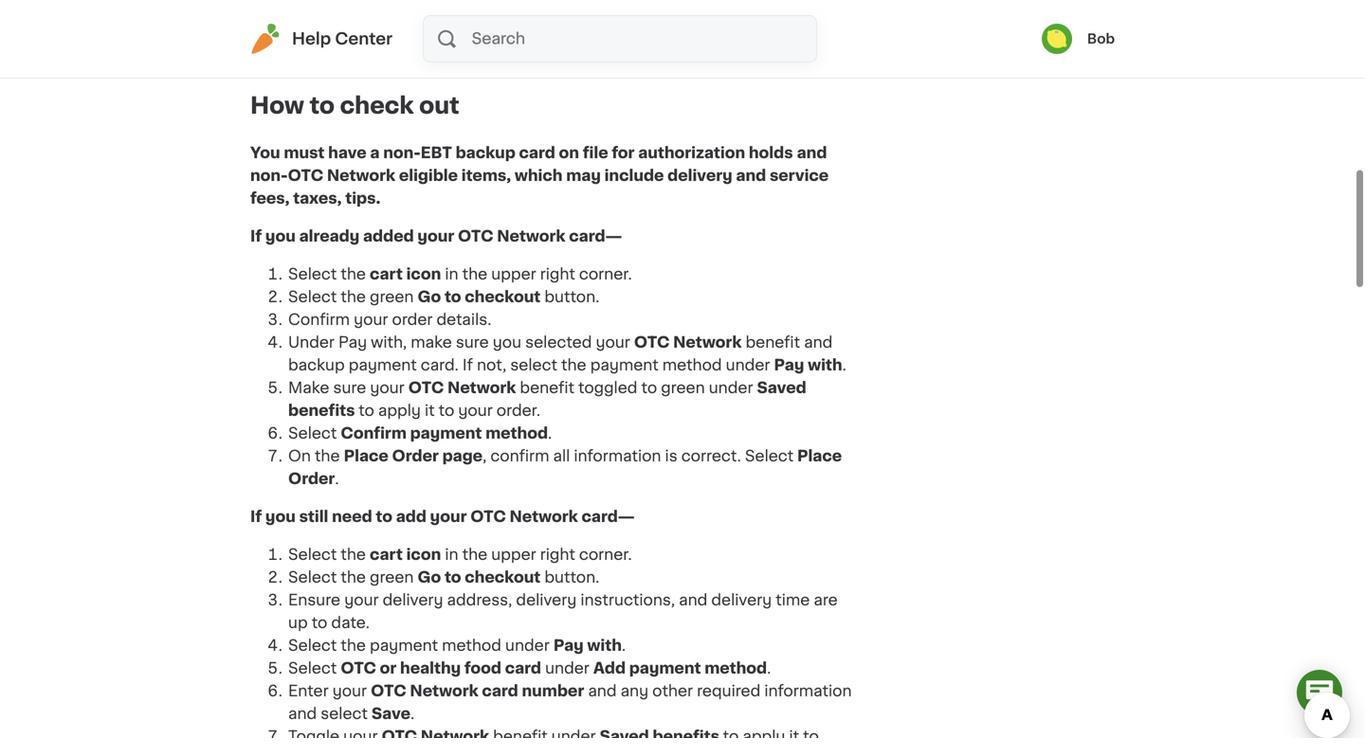 Task type: locate. For each thing, give the bounding box(es) containing it.
1 vertical spatial corner.
[[579, 548, 632, 563]]

payment up or
[[370, 639, 438, 654]]

checkout
[[465, 290, 541, 305], [465, 570, 541, 585]]

icon down if you already added your otc network card—
[[406, 267, 441, 282]]

button.
[[545, 290, 600, 305], [545, 570, 600, 585]]

select
[[510, 358, 557, 373], [321, 707, 368, 722]]

1 vertical spatial with
[[587, 639, 622, 654]]

button. for select the payment method under
[[545, 570, 600, 585]]

select right instacart icon
[[288, 28, 337, 43]]

under
[[288, 335, 335, 350]]

green inside the select the cart icon in the upper right corner. select the green go to checkout button. confirm your order details.
[[370, 290, 414, 305]]

select down up
[[288, 639, 337, 654]]

2 corner. from the top
[[579, 548, 632, 563]]

have
[[328, 146, 367, 161]]

add
[[396, 510, 427, 525]]

card inside select the cart icon in the upper right corner. select the green go to checkout button. ensure your delivery address, delivery instructions, and delivery time are up to date. select the payment method under pay with . select otc or healthy food card under add payment method .
[[505, 661, 541, 676]]

0 vertical spatial if
[[250, 229, 262, 244]]

0 horizontal spatial place
[[344, 449, 389, 464]]

0 horizontal spatial information
[[574, 449, 661, 464]]

checkout up details.
[[465, 290, 541, 305]]

0 vertical spatial in
[[445, 267, 458, 282]]

backup up items,
[[456, 146, 516, 161]]

your right added
[[418, 229, 454, 244]]

1 vertical spatial go
[[418, 570, 441, 585]]

1 vertical spatial information
[[765, 684, 852, 699]]

0 vertical spatial with
[[808, 358, 843, 373]]

backup
[[456, 146, 516, 161], [288, 358, 345, 373]]

you
[[620, 51, 648, 66], [265, 229, 296, 244], [493, 335, 522, 350], [265, 510, 296, 525]]

saved benefits
[[288, 381, 807, 419]]

payment
[[484, 51, 552, 66], [349, 358, 417, 373], [590, 358, 659, 373], [410, 426, 482, 441], [370, 639, 438, 654], [629, 661, 701, 676]]

card down food
[[482, 684, 518, 699]]

1 horizontal spatial pay
[[554, 639, 584, 654]]

you up not,
[[493, 335, 522, 350]]

order down "select confirm payment method ." on the left bottom of the page
[[392, 449, 439, 464]]

benefit and backup payment card. if not, select the payment method under
[[288, 335, 833, 373]]

if down fees,
[[250, 229, 262, 244]]

go
[[418, 290, 441, 305], [418, 570, 441, 585]]

cart down added
[[370, 267, 403, 282]]

if left still
[[250, 510, 262, 525]]

corner.
[[579, 267, 632, 282], [579, 548, 632, 563]]

0 vertical spatial go
[[418, 290, 441, 305]]

file
[[583, 146, 608, 161]]

otc inside select the cart icon in the upper right corner. select the green go to checkout button. ensure your delivery address, delivery instructions, and delivery time are up to date. select the payment method under pay with . select otc or healthy food card under add payment method .
[[341, 661, 376, 676]]

button. up the instructions,
[[545, 570, 600, 585]]

1 icon from the top
[[406, 267, 441, 282]]

and inside select the cart icon in the upper right corner. select the green go to checkout button. ensure your delivery address, delivery instructions, and delivery time are up to date. select the payment method under pay with . select otc or healthy food card under add payment method .
[[679, 593, 708, 608]]

1 horizontal spatial select
[[510, 358, 557, 373]]

green down add
[[370, 570, 414, 585]]

otc left or
[[341, 661, 376, 676]]

your account settings . select payment methods . next to the payment method you want to remove.
[[288, 5, 774, 66]]

otc down must
[[288, 168, 323, 183]]

fees,
[[250, 191, 290, 206]]

user avatar image
[[1042, 24, 1072, 54]]

1 horizontal spatial non-
[[383, 146, 421, 161]]

information
[[574, 449, 661, 464], [765, 684, 852, 699]]

sure down details.
[[456, 335, 489, 350]]

backup inside benefit and backup payment card. if not, select the payment method under
[[288, 358, 345, 373]]

delivery
[[668, 168, 733, 183], [383, 593, 443, 608], [516, 593, 577, 608], [711, 593, 772, 608]]

select inside benefit and backup payment card. if not, select the payment method under
[[510, 358, 557, 373]]

to right it
[[439, 403, 454, 419]]

non- right a
[[383, 146, 421, 161]]

upper for address,
[[491, 548, 536, 563]]

go for delivery
[[418, 570, 441, 585]]

1 cart from the top
[[370, 267, 403, 282]]

card up which
[[519, 146, 555, 161]]

payment up toggled
[[590, 358, 659, 373]]

cart down add
[[370, 548, 403, 563]]

1 vertical spatial right
[[540, 548, 575, 563]]

1 vertical spatial in
[[445, 548, 458, 563]]

1 vertical spatial order
[[288, 472, 335, 487]]

go up order at top left
[[418, 290, 441, 305]]

all
[[553, 449, 570, 464]]

0 vertical spatial corner.
[[579, 267, 632, 282]]

cart inside select the cart icon in the upper right corner. select the green go to checkout button. ensure your delivery address, delivery instructions, and delivery time are up to date. select the payment method under pay with . select otc or healthy food card under add payment method .
[[370, 548, 403, 563]]

button. inside the select the cart icon in the upper right corner. select the green go to checkout button. confirm your order details.
[[545, 290, 600, 305]]

a
[[370, 146, 380, 161]]

delivery left time
[[711, 593, 772, 608]]

0 horizontal spatial non-
[[250, 168, 288, 183]]

benefit
[[746, 335, 800, 350], [520, 381, 575, 396]]

1 vertical spatial card
[[505, 661, 541, 676]]

0 vertical spatial icon
[[406, 267, 441, 282]]

information right required
[[765, 684, 852, 699]]

service
[[770, 168, 829, 183]]

method up correct.
[[663, 358, 722, 373]]

select confirm payment method .
[[288, 426, 552, 441]]

0 horizontal spatial benefit
[[520, 381, 575, 396]]

go inside select the cart icon in the upper right corner. select the green go to checkout button. ensure your delivery address, delivery instructions, and delivery time are up to date. select the payment method under pay with . select otc or healthy food card under add payment method .
[[418, 570, 441, 585]]

1 corner. from the top
[[579, 267, 632, 282]]

0 horizontal spatial pay
[[339, 335, 367, 350]]

sure
[[456, 335, 489, 350], [333, 381, 366, 396]]

Search search field
[[470, 16, 816, 62]]

0 vertical spatial select
[[510, 358, 557, 373]]

in inside the select the cart icon in the upper right corner. select the green go to checkout button. confirm your order details.
[[445, 267, 458, 282]]

corner. inside select the cart icon in the upper right corner. select the green go to checkout button. ensure your delivery address, delivery instructions, and delivery time are up to date. select the payment method under pay with . select otc or healthy food card under add payment method .
[[579, 548, 632, 563]]

place
[[344, 449, 389, 464], [797, 449, 842, 464]]

and down the add
[[588, 684, 617, 699]]

and any other required information and select
[[288, 684, 852, 722]]

1 in from the top
[[445, 267, 458, 282]]

payment down the settings
[[484, 51, 552, 66]]

place down saved
[[797, 449, 842, 464]]

1 vertical spatial icon
[[406, 548, 441, 563]]

1 button. from the top
[[545, 290, 600, 305]]

corner. up selected
[[579, 267, 632, 282]]

select up make sure your otc network benefit toggled to green under
[[510, 358, 557, 373]]

pay inside select the cart icon in the upper right corner. select the green go to checkout button. ensure your delivery address, delivery instructions, and delivery time are up to date. select the payment method under pay with . select otc or healthy food card under add payment method .
[[554, 639, 584, 654]]

0 vertical spatial confirm
[[288, 312, 350, 328]]

1 vertical spatial pay
[[774, 358, 804, 373]]

method left want
[[556, 51, 616, 66]]

corner. up the instructions,
[[579, 548, 632, 563]]

confirm
[[288, 312, 350, 328], [341, 426, 407, 441]]

confirm up under
[[288, 312, 350, 328]]

0 horizontal spatial with
[[587, 639, 622, 654]]

to right the how
[[310, 94, 335, 117]]

1 vertical spatial green
[[661, 381, 705, 396]]

your up "date."
[[344, 593, 379, 608]]

instacart image
[[250, 24, 281, 54]]

required
[[697, 684, 761, 699]]

1 vertical spatial non-
[[250, 168, 288, 183]]

payment down to apply it to your order.
[[410, 426, 482, 441]]

1 upper from the top
[[491, 267, 536, 282]]

remove.
[[713, 51, 774, 66]]

right down place order
[[540, 548, 575, 563]]

checkout inside select the cart icon in the upper right corner. select the green go to checkout button. ensure your delivery address, delivery instructions, and delivery time are up to date. select the payment method under pay with . select otc or healthy food card under add payment method .
[[465, 570, 541, 585]]

upper up address,
[[491, 548, 536, 563]]

place down apply in the left bottom of the page
[[344, 449, 389, 464]]

to
[[435, 51, 451, 66], [693, 51, 709, 66], [310, 94, 335, 117], [445, 290, 461, 305], [641, 381, 657, 396], [359, 403, 374, 419], [439, 403, 454, 419], [376, 510, 393, 525], [445, 570, 461, 585], [312, 616, 327, 631]]

your
[[418, 229, 454, 244], [354, 312, 388, 328], [596, 335, 630, 350], [370, 381, 405, 396], [458, 403, 493, 419], [430, 510, 467, 525], [344, 593, 379, 608], [333, 684, 367, 699]]

method up required
[[705, 661, 767, 676]]

on the place order page , confirm all information is correct. select
[[288, 449, 794, 464]]

green
[[370, 290, 414, 305], [661, 381, 705, 396], [370, 570, 414, 585]]

non- up fees,
[[250, 168, 288, 183]]

1 horizontal spatial sure
[[456, 335, 489, 350]]

help
[[292, 31, 331, 47]]

and non-otc network eligible items, which may include delivery and service fees, taxes, tips.
[[250, 146, 829, 206]]

1 vertical spatial upper
[[491, 548, 536, 563]]

2 vertical spatial green
[[370, 570, 414, 585]]

and
[[797, 146, 827, 161], [736, 168, 766, 183], [804, 335, 833, 350], [679, 593, 708, 608], [588, 684, 617, 699], [288, 707, 317, 722]]

0 vertical spatial button.
[[545, 290, 600, 305]]

add
[[593, 661, 626, 676]]

0 vertical spatial upper
[[491, 267, 536, 282]]

1 horizontal spatial with
[[808, 358, 843, 373]]

if
[[250, 229, 262, 244], [463, 358, 473, 373], [250, 510, 262, 525]]

next
[[398, 51, 432, 66]]

1 checkout from the top
[[465, 290, 541, 305]]

2 go from the top
[[418, 570, 441, 585]]

include
[[605, 168, 664, 183]]

2 cart from the top
[[370, 548, 403, 563]]

upper inside select the cart icon in the upper right corner. select the green go to checkout button. ensure your delivery address, delivery instructions, and delivery time are up to date. select the payment method under pay with . select otc or healthy food card under add payment method .
[[491, 548, 536, 563]]

network inside and non-otc network eligible items, which may include delivery and service fees, taxes, tips.
[[327, 168, 396, 183]]

delivery down authorization
[[668, 168, 733, 183]]

right inside the select the cart icon in the upper right corner. select the green go to checkout button. confirm your order details.
[[540, 267, 575, 282]]

select
[[288, 28, 337, 43], [288, 267, 337, 282], [288, 290, 337, 305], [288, 426, 337, 441], [745, 449, 794, 464], [288, 548, 337, 563], [288, 570, 337, 585], [288, 639, 337, 654], [288, 661, 337, 676]]

make sure your otc network benefit toggled to green under
[[288, 381, 757, 396]]

upper inside the select the cart icon in the upper right corner. select the green go to checkout button. confirm your order details.
[[491, 267, 536, 282]]

order down on
[[288, 472, 335, 487]]

1 vertical spatial select
[[321, 707, 368, 722]]

cart inside the select the cart icon in the upper right corner. select the green go to checkout button. confirm your order details.
[[370, 267, 403, 282]]

in down if you already added your otc network card—
[[445, 267, 458, 282]]

upper up details.
[[491, 267, 536, 282]]

place inside place order
[[797, 449, 842, 464]]

icon inside select the cart icon in the upper right corner. select the green go to checkout button. ensure your delivery address, delivery instructions, and delivery time are up to date. select the payment method under pay with . select otc or healthy food card under add payment method .
[[406, 548, 441, 563]]

need
[[332, 510, 372, 525]]

0 vertical spatial checkout
[[465, 290, 541, 305]]

corner. inside the select the cart icon in the upper right corner. select the green go to checkout button. confirm your order details.
[[579, 267, 632, 282]]

with
[[808, 358, 843, 373], [587, 639, 622, 654]]

under
[[726, 358, 770, 373], [709, 381, 753, 396], [505, 639, 550, 654], [545, 661, 590, 676]]

card— down may
[[569, 229, 622, 244]]

your up the with,
[[354, 312, 388, 328]]

method
[[556, 51, 616, 66], [663, 358, 722, 373], [486, 426, 548, 441], [442, 639, 502, 654], [705, 661, 767, 676]]

2 icon from the top
[[406, 548, 441, 563]]

2 upper from the top
[[491, 548, 536, 563]]

0 vertical spatial right
[[540, 267, 575, 282]]

2 right from the top
[[540, 548, 575, 563]]

0 horizontal spatial order
[[288, 472, 335, 487]]

button. up selected
[[545, 290, 600, 305]]

order
[[392, 449, 439, 464], [288, 472, 335, 487]]

go inside the select the cart icon in the upper right corner. select the green go to checkout button. confirm your order details.
[[418, 290, 441, 305]]

0 horizontal spatial select
[[321, 707, 368, 722]]

1 vertical spatial button.
[[545, 570, 600, 585]]

go down if you still need to add your otc network card—
[[418, 570, 441, 585]]

0 vertical spatial benefit
[[746, 335, 800, 350]]

your inside the select the cart icon in the upper right corner. select the green go to checkout button. confirm your order details.
[[354, 312, 388, 328]]

1 vertical spatial benefit
[[520, 381, 575, 396]]

0 horizontal spatial sure
[[333, 381, 366, 396]]

0 vertical spatial card
[[519, 146, 555, 161]]

1 vertical spatial cart
[[370, 548, 403, 563]]

2 place from the left
[[797, 449, 842, 464]]

0 vertical spatial pay
[[339, 335, 367, 350]]

sure up benefits
[[333, 381, 366, 396]]

1 horizontal spatial benefit
[[746, 335, 800, 350]]

card— down place order
[[582, 510, 635, 525]]

1 right from the top
[[540, 267, 575, 282]]

date.
[[331, 616, 370, 631]]

button. inside select the cart icon in the upper right corner. select the green go to checkout button. ensure your delivery address, delivery instructions, and delivery time are up to date. select the payment method under pay with . select otc or healthy food card under add payment method .
[[545, 570, 600, 585]]

settings
[[451, 5, 517, 21]]

0 horizontal spatial backup
[[288, 358, 345, 373]]

the
[[455, 51, 480, 66], [341, 267, 366, 282], [462, 267, 488, 282], [341, 290, 366, 305], [561, 358, 587, 373], [315, 449, 340, 464], [341, 548, 366, 563], [462, 548, 488, 563], [341, 570, 366, 585], [341, 639, 366, 654]]

card up number
[[505, 661, 541, 676]]

and up pay with .
[[804, 335, 833, 350]]

information left is
[[574, 449, 661, 464]]

2 vertical spatial if
[[250, 510, 262, 525]]

icon inside the select the cart icon in the upper right corner. select the green go to checkout button. confirm your order details.
[[406, 267, 441, 282]]

1 place from the left
[[344, 449, 389, 464]]

green up order at top left
[[370, 290, 414, 305]]

button. for under pay with, make sure you selected your
[[545, 290, 600, 305]]

and right the instructions,
[[679, 593, 708, 608]]

under pay with, make sure you selected your otc network
[[288, 335, 742, 350]]

icon down add
[[406, 548, 441, 563]]

0 vertical spatial card—
[[569, 229, 622, 244]]

1 go from the top
[[418, 290, 441, 305]]

checkout for address,
[[465, 570, 541, 585]]

0 vertical spatial green
[[370, 290, 414, 305]]

in inside select the cart icon in the upper right corner. select the green go to checkout button. ensure your delivery address, delivery instructions, and delivery time are up to date. select the payment method under pay with . select otc or healthy food card under add payment method .
[[445, 548, 458, 563]]

enter your otc network card number
[[288, 684, 584, 699]]

backup down under
[[288, 358, 345, 373]]

1 horizontal spatial order
[[392, 449, 439, 464]]

bob
[[1087, 32, 1115, 46]]

1 vertical spatial if
[[463, 358, 473, 373]]

1 vertical spatial checkout
[[465, 570, 541, 585]]

2 in from the top
[[445, 548, 458, 563]]

select down enter
[[321, 707, 368, 722]]

pay left the with,
[[339, 335, 367, 350]]

green inside select the cart icon in the upper right corner. select the green go to checkout button. ensure your delivery address, delivery instructions, and delivery time are up to date. select the payment method under pay with . select otc or healthy food card under add payment method .
[[370, 570, 414, 585]]

2 vertical spatial pay
[[554, 639, 584, 654]]

items,
[[462, 168, 511, 183]]

otc down ,
[[471, 510, 506, 525]]

upper
[[491, 267, 536, 282], [491, 548, 536, 563]]

2 checkout from the top
[[465, 570, 541, 585]]

checkout up address,
[[465, 570, 541, 585]]

checkout inside the select the cart icon in the upper right corner. select the green go to checkout button. confirm your order details.
[[465, 290, 541, 305]]

cart for delivery
[[370, 548, 403, 563]]

cart
[[370, 267, 403, 282], [370, 548, 403, 563]]

right up selected
[[540, 267, 575, 282]]

0 vertical spatial cart
[[370, 267, 403, 282]]

right for address,
[[540, 548, 575, 563]]

0 vertical spatial backup
[[456, 146, 516, 161]]

pay up number
[[554, 639, 584, 654]]

if left not,
[[463, 358, 473, 373]]

1 vertical spatial backup
[[288, 358, 345, 373]]

in down if you still need to add your otc network card—
[[445, 548, 458, 563]]

2 button. from the top
[[545, 570, 600, 585]]

1 horizontal spatial information
[[765, 684, 852, 699]]

confirm down apply in the left bottom of the page
[[341, 426, 407, 441]]

and down the holds
[[736, 168, 766, 183]]

right inside select the cart icon in the upper right corner. select the green go to checkout button. ensure your delivery address, delivery instructions, and delivery time are up to date. select the payment method under pay with . select otc or healthy food card under add payment method .
[[540, 548, 575, 563]]

under inside benefit and backup payment card. if not, select the payment method under
[[726, 358, 770, 373]]

to up details.
[[445, 290, 461, 305]]

1 horizontal spatial place
[[797, 449, 842, 464]]



Task type: vqa. For each thing, say whether or not it's contained in the screenshot.


Task type: describe. For each thing, give the bounding box(es) containing it.
food
[[465, 661, 502, 676]]

upper for details.
[[491, 267, 536, 282]]

to left add
[[376, 510, 393, 525]]

instructions,
[[581, 593, 675, 608]]

to up address,
[[445, 570, 461, 585]]

if for added
[[250, 229, 262, 244]]

with inside select the cart icon in the upper right corner. select the green go to checkout button. ensure your delivery address, delivery instructions, and delivery time are up to date. select the payment method under pay with . select otc or healthy food card under add payment method .
[[587, 639, 622, 654]]

order inside place order
[[288, 472, 335, 487]]

right for details.
[[540, 267, 575, 282]]

to apply it to your order.
[[359, 403, 540, 419]]

checkout for details.
[[465, 290, 541, 305]]

delivery inside and non-otc network eligible items, which may include delivery and service fees, taxes, tips.
[[668, 168, 733, 183]]

your left order.
[[458, 403, 493, 419]]

correct.
[[681, 449, 741, 464]]

information inside and any other required information and select
[[765, 684, 852, 699]]

your right enter
[[333, 684, 367, 699]]

0 vertical spatial sure
[[456, 335, 489, 350]]

toggled
[[578, 381, 638, 396]]

place order
[[288, 449, 842, 487]]

2 horizontal spatial pay
[[774, 358, 804, 373]]

payment up the other
[[629, 661, 701, 676]]

select the cart icon in the upper right corner. select the green go to checkout button. ensure your delivery address, delivery instructions, and delivery time are up to date. select the payment method under pay with . select otc or healthy food card under add payment method .
[[288, 548, 838, 676]]

select inside and any other required information and select
[[321, 707, 368, 722]]

on
[[559, 146, 579, 161]]

select right correct.
[[745, 449, 794, 464]]

healthy
[[400, 661, 461, 676]]

you
[[250, 146, 280, 161]]

to inside the select the cart icon in the upper right corner. select the green go to checkout button. confirm your order details.
[[445, 290, 461, 305]]

payment inside 'your account settings . select payment methods . next to the payment method you want to remove.'
[[484, 51, 552, 66]]

select down 'already'
[[288, 267, 337, 282]]

1 vertical spatial confirm
[[341, 426, 407, 441]]

out
[[419, 94, 460, 117]]

1 vertical spatial card—
[[582, 510, 635, 525]]

ebt
[[421, 146, 452, 161]]

otc up toggled
[[634, 335, 670, 350]]

saved
[[757, 381, 807, 396]]

icon for delivery
[[406, 548, 441, 563]]

center
[[335, 31, 393, 47]]

1 vertical spatial sure
[[333, 381, 366, 396]]

icon for order
[[406, 267, 441, 282]]

your
[[341, 5, 377, 21]]

select up ensure
[[288, 570, 337, 585]]

is
[[665, 449, 678, 464]]

select up under
[[288, 290, 337, 305]]

and inside benefit and backup payment card. if not, select the payment method under
[[804, 335, 833, 350]]

your up apply in the left bottom of the page
[[370, 381, 405, 396]]

to right toggled
[[641, 381, 657, 396]]

method inside 'your account settings . select payment methods . next to the payment method you want to remove.'
[[556, 51, 616, 66]]

apply
[[378, 403, 421, 419]]

to left apply in the left bottom of the page
[[359, 403, 374, 419]]

make
[[288, 381, 329, 396]]

selected
[[525, 335, 592, 350]]

or
[[380, 661, 397, 676]]

otc down or
[[371, 684, 406, 699]]

up
[[288, 616, 308, 631]]

tips.
[[345, 191, 381, 206]]

select up enter
[[288, 661, 337, 676]]

still
[[299, 510, 328, 525]]

added
[[363, 229, 414, 244]]

holds
[[749, 146, 793, 161]]

if you already added your otc network card—
[[250, 229, 622, 244]]

order
[[392, 312, 433, 328]]

select inside 'your account settings . select payment methods . next to the payment method you want to remove.'
[[288, 28, 337, 43]]

2 vertical spatial card
[[482, 684, 518, 699]]

you down fees,
[[265, 229, 296, 244]]

0 vertical spatial information
[[574, 449, 661, 464]]

details.
[[437, 312, 492, 328]]

non- inside and non-otc network eligible items, which may include delivery and service fees, taxes, tips.
[[250, 168, 288, 183]]

otc down items,
[[458, 229, 494, 244]]

on
[[288, 449, 311, 464]]

help center
[[292, 31, 393, 47]]

you left still
[[265, 510, 296, 525]]

corner. for otc network
[[579, 267, 632, 282]]

it
[[425, 403, 435, 419]]

select down still
[[288, 548, 337, 563]]

which
[[515, 168, 563, 183]]

,
[[483, 449, 487, 464]]

not,
[[477, 358, 507, 373]]

already
[[299, 229, 360, 244]]

otc up it
[[408, 381, 444, 396]]

method inside benefit and backup payment card. if not, select the payment method under
[[663, 358, 722, 373]]

save .
[[372, 707, 415, 722]]

time
[[776, 593, 810, 608]]

delivery left address,
[[383, 593, 443, 608]]

if inside benefit and backup payment card. if not, select the payment method under
[[463, 358, 473, 373]]

save
[[372, 707, 411, 722]]

ensure
[[288, 593, 341, 608]]

may
[[566, 168, 601, 183]]

you inside 'your account settings . select payment methods . next to the payment method you want to remove.'
[[620, 51, 648, 66]]

order.
[[497, 403, 540, 419]]

authorization
[[638, 146, 745, 161]]

select down benefits
[[288, 426, 337, 441]]

how to check out
[[250, 94, 460, 117]]

your inside select the cart icon in the upper right corner. select the green go to checkout button. ensure your delivery address, delivery instructions, and delivery time are up to date. select the payment method under pay with . select otc or healthy food card under add payment method .
[[344, 593, 379, 608]]

benefit inside benefit and backup payment card. if not, select the payment method under
[[746, 335, 800, 350]]

to right want
[[693, 51, 709, 66]]

0 vertical spatial non-
[[383, 146, 421, 161]]

the inside benefit and backup payment card. if not, select the payment method under
[[561, 358, 587, 373]]

other
[[653, 684, 693, 699]]

if for need
[[250, 510, 262, 525]]

bob link
[[1042, 24, 1115, 54]]

must
[[284, 146, 325, 161]]

for
[[612, 146, 635, 161]]

help center link
[[250, 24, 393, 54]]

card.
[[421, 358, 459, 373]]

and down enter
[[288, 707, 317, 722]]

select the cart icon in the upper right corner. select the green go to checkout button. confirm your order details.
[[288, 267, 632, 328]]

make
[[411, 335, 452, 350]]

pay with .
[[774, 358, 846, 373]]

address,
[[447, 593, 512, 608]]

any
[[621, 684, 649, 699]]

confirm
[[491, 449, 549, 464]]

benefits
[[288, 403, 355, 419]]

in for details.
[[445, 267, 458, 282]]

with,
[[371, 335, 407, 350]]

your right add
[[430, 510, 467, 525]]

enter
[[288, 684, 329, 699]]

method down order.
[[486, 426, 548, 441]]

methods
[[416, 28, 488, 43]]

1 horizontal spatial backup
[[456, 146, 516, 161]]

delivery right address,
[[516, 593, 577, 608]]

your up toggled
[[596, 335, 630, 350]]

cart for order
[[370, 267, 403, 282]]

number
[[522, 684, 584, 699]]

go for order
[[418, 290, 441, 305]]

are
[[814, 593, 838, 608]]

how
[[250, 94, 304, 117]]

payment down the with,
[[349, 358, 417, 373]]

in for address,
[[445, 548, 458, 563]]

to down methods
[[435, 51, 451, 66]]

0 vertical spatial order
[[392, 449, 439, 464]]

to right up
[[312, 616, 327, 631]]

eligible
[[399, 168, 458, 183]]

check
[[340, 94, 414, 117]]

corner. for pay with
[[579, 548, 632, 563]]

if you still need to add your otc network card—
[[250, 510, 635, 525]]

confirm inside the select the cart icon in the upper right corner. select the green go to checkout button. confirm your order details.
[[288, 312, 350, 328]]

want
[[652, 51, 689, 66]]

account
[[381, 5, 447, 21]]

green for select the cart icon in the upper right corner. select the green go to checkout button. ensure your delivery address, delivery instructions, and delivery time are up to date. select the payment method under pay with . select otc or healthy food card under add payment method .
[[370, 570, 414, 585]]

you must have a non-ebt backup card on file for authorization holds
[[250, 146, 793, 161]]

green for select the cart icon in the upper right corner. select the green go to checkout button. confirm your order details.
[[370, 290, 414, 305]]

the inside 'your account settings . select payment methods . next to the payment method you want to remove.'
[[455, 51, 480, 66]]

taxes,
[[293, 191, 342, 206]]

page
[[442, 449, 483, 464]]

otc inside and non-otc network eligible items, which may include delivery and service fees, taxes, tips.
[[288, 168, 323, 183]]

payment
[[341, 28, 413, 43]]

method up food
[[442, 639, 502, 654]]

and up service
[[797, 146, 827, 161]]



